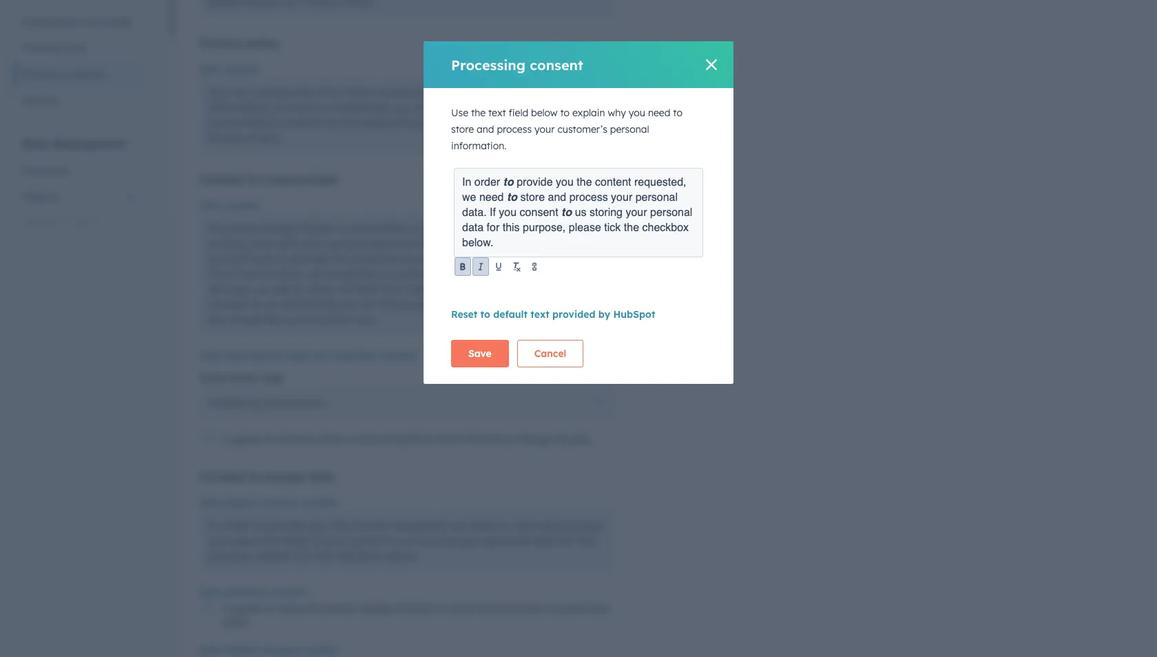 Task type: vqa. For each thing, say whether or not it's contained in the screenshot.
the topmost requested,
yes



Task type: locate. For each thing, give the bounding box(es) containing it.
2 edit content button from the top
[[200, 198, 259, 214]]

0 horizontal spatial data.
[[222, 616, 250, 630]]

in down edit explicit consent content
[[208, 519, 219, 533]]

type right subscription
[[285, 350, 306, 362]]

1 horizontal spatial for
[[487, 222, 500, 234]]

protecting up services
[[421, 222, 475, 236]]

1 vertical spatial from
[[547, 252, 571, 266]]

0 horizontal spatial in
[[208, 519, 219, 533]]

studio up only
[[300, 222, 333, 236]]

consent inside provation design studio is committed to protecting and respecting your privacy, and we'll only use your personal information to administer your account and to provide the products and services you requested from us. from time to time, we would like to contact you about our products and services, as well as other content that may be of interest to you. if you consent to us contacting you for this purpose, please tick below to say how you would like us to contact you:
[[208, 298, 249, 311]]

our inside provation design studio is committed to protecting and respecting your privacy, and we'll only use your personal information to administer your account and to provide the products and services you requested from us. from time to time, we would like to contact you about our products and services, as well as other content that may be of interest to you. if you consent to us contacting you for this purpose, please tick below to say how you would like us to contact you:
[[491, 267, 509, 281]]

please down of
[[449, 298, 483, 311]]

data management element
[[14, 136, 144, 262]]

1 vertical spatial design
[[518, 433, 554, 446]]

checkbox inside us storing your personal data for this purpose, please tick the checkbox below.
[[642, 222, 689, 234]]

and inside store and process your personal data. if you consent
[[548, 191, 566, 204]]

products
[[352, 252, 398, 266], [512, 267, 558, 281]]

from inside you can unsubscribe from these communications at any time. for more information on how to unsubscribe, our privacy practices, and how we are committed to protecting and respecting your privacy, please review our privacy policy.
[[318, 85, 343, 99]]

consent
[[530, 56, 583, 73], [520, 207, 558, 219], [208, 298, 249, 311], [261, 497, 298, 510], [347, 535, 387, 548], [261, 645, 299, 657]]

1 vertical spatial protecting
[[421, 222, 475, 236]]

from
[[208, 267, 235, 281]]

us
[[575, 207, 587, 219], [266, 298, 277, 311], [284, 313, 296, 326], [404, 535, 416, 548]]

below
[[531, 107, 558, 119], [508, 298, 538, 311]]

0 vertical spatial storing
[[590, 207, 623, 219]]

other up contacting
[[309, 282, 336, 296]]

from
[[318, 85, 343, 99], [547, 252, 571, 266], [437, 433, 462, 446]]

1 vertical spatial provation
[[465, 433, 515, 446]]

please inside provation design studio is committed to protecting and respecting your privacy, and we'll only use your personal information to administer your account and to provide the products and services you requested from us. from time to time, we would like to contact you about our products and services, as well as other content that may be of interest to you. if you consent to us contacting you for this purpose, please tick below to say how you would like us to contact you:
[[449, 298, 483, 311]]

use
[[325, 237, 343, 251]]

agree for i agree to receive other communications from provation design studio.
[[230, 433, 260, 446]]

edit content up can
[[200, 63, 259, 76]]

studio down in order to provide you the content requested, we need to store and process your personal data. if you consent to us storing your personal data for this purpose, please tick the checkbox below.
[[399, 602, 433, 616]]

edit content for provation
[[200, 200, 259, 212]]

communications
[[377, 85, 463, 99], [348, 433, 434, 446]]

committed right is
[[348, 222, 404, 236]]

1 horizontal spatial from
[[437, 433, 462, 446]]

tracking
[[22, 42, 60, 54]]

our down are
[[562, 116, 579, 129]]

the inside provation design studio is committed to protecting and respecting your privacy, and we'll only use your personal information to administer your account and to provide the products and services you requested from us. from time to time, we would like to contact you about our products and services, as well as other content that may be of interest to you. if you consent to us contacting you for this purpose, please tick below to say how you would like us to contact you:
[[332, 252, 349, 266]]

order down explicit
[[222, 519, 250, 533]]

edit inside button
[[200, 645, 220, 657]]

import
[[22, 217, 54, 229]]

committed inside provation design studio is committed to protecting and respecting your privacy, and we'll only use your personal information to administer your account and to provide the products and services you requested from us. from time to time, we would like to contact you about our products and services, as well as other content that may be of interest to you. if you consent to us contacting you for this purpose, please tick below to say how you would like us to contact you:
[[348, 222, 404, 236]]

purpose, up administer
[[523, 222, 566, 234]]

1 horizontal spatial our
[[491, 267, 509, 281]]

text left field
[[488, 107, 506, 119]]

data up my
[[532, 535, 557, 548]]

default
[[493, 309, 528, 321]]

2 horizontal spatial data.
[[462, 207, 487, 219]]

consent inside in order to provide you the content requested, we need to store and process your personal data. if you consent to us storing your personal data for this purpose, please tick the checkbox below.
[[347, 535, 387, 548]]

0 vertical spatial contact
[[393, 267, 432, 281]]

like down well
[[264, 313, 281, 326]]

2 edit content from the top
[[200, 200, 259, 212]]

1 vertical spatial would
[[230, 313, 261, 326]]

communications up 'privacy'
[[377, 85, 463, 99]]

from left 'us.' on the top of the page
[[547, 252, 571, 266]]

us inside in order to provide you the content requested, we need to store and process your personal data. if you consent to us storing your personal data for this purpose, please tick the checkbox below.
[[404, 535, 416, 548]]

say
[[555, 298, 573, 311]]

agree
[[230, 433, 260, 446], [230, 602, 260, 616]]

0 vertical spatial text
[[488, 107, 506, 119]]

3 edit from the top
[[200, 350, 220, 362]]

1 horizontal spatial privacy,
[[445, 116, 486, 129]]

1 edit content from the top
[[200, 63, 259, 76]]

if down in order to
[[490, 207, 496, 219]]

0 vertical spatial protecting
[[281, 116, 335, 129]]

tick down interest
[[486, 298, 505, 311]]

2 edit from the top
[[200, 200, 220, 212]]

personal inside store and process your personal data. if you consent
[[636, 191, 678, 204]]

1 edit from the top
[[200, 63, 220, 76]]

1 horizontal spatial data
[[462, 222, 484, 234]]

your inside use the text field below to explain why you need to store and process your customer's personal information.
[[535, 123, 555, 136]]

1 horizontal spatial type
[[285, 350, 306, 362]]

privacy for privacy & consent
[[22, 68, 55, 81]]

if inside store and process your personal data. if you consent
[[490, 207, 496, 219]]

order inside text box
[[474, 176, 500, 189]]

contact down contacting
[[313, 313, 352, 326]]

1 horizontal spatial studio
[[399, 602, 433, 616]]

provide up store and process your personal data. if you consent
[[517, 176, 553, 189]]

information down can
[[208, 101, 269, 114]]

& left export
[[57, 217, 64, 229]]

1 horizontal spatial data.
[[282, 535, 309, 548]]

2 horizontal spatial data
[[532, 535, 557, 548]]

0 vertical spatial this
[[503, 222, 520, 234]]

0 vertical spatial provide
[[517, 176, 553, 189]]

marketplace downloads
[[22, 16, 131, 28]]

0 vertical spatial our
[[394, 101, 412, 114]]

would down services,
[[230, 313, 261, 326]]

import & export
[[22, 217, 97, 229]]

data management
[[22, 137, 125, 151]]

2 horizontal spatial how
[[576, 298, 597, 311]]

this inside in order to provide you the content requested, we need to store and process your personal data. if you consent to us storing your personal data for this purpose, please tick the checkbox below.
[[578, 535, 596, 548]]

communications inside you can unsubscribe from these communications at any time. for more information on how to unsubscribe, our privacy practices, and how we are committed to protecting and respecting your privacy, please review our privacy policy.
[[377, 85, 463, 99]]

only
[[300, 237, 322, 251]]

1 vertical spatial type
[[263, 372, 284, 384]]

edit for edit explicit consent content button
[[200, 497, 220, 510]]

would down use
[[325, 267, 355, 281]]

0 vertical spatial edit content
[[200, 63, 259, 76]]

need inside the "provide you the content requested, we need"
[[479, 191, 504, 204]]

data. down edit explicit consent content
[[282, 535, 309, 548]]

1 vertical spatial like
[[264, 313, 281, 326]]

below.
[[462, 237, 493, 249], [387, 550, 419, 563]]

from left these
[[318, 85, 343, 99]]

consent inside button
[[261, 497, 298, 510]]

below down for
[[531, 107, 558, 119]]

respecting
[[361, 116, 416, 129], [501, 222, 555, 236]]

time
[[238, 267, 261, 281]]

if right you.
[[543, 282, 552, 296]]

edit for "edit content" button for provation
[[200, 200, 220, 212]]

2 vertical spatial privacy
[[208, 131, 246, 145]]

type
[[285, 350, 306, 362], [263, 372, 284, 384]]

and inside use the text field below to explain why you need to store and process your customer's personal information.
[[477, 123, 494, 136]]

information up services
[[420, 237, 481, 251]]

0 horizontal spatial our
[[394, 101, 412, 114]]

privacy inside you can unsubscribe from these communications at any time. for more information on how to unsubscribe, our privacy practices, and how we are committed to protecting and respecting your privacy, please review our privacy policy.
[[208, 131, 246, 145]]

order for in order to
[[474, 176, 500, 189]]

if down edit explicit consent content
[[312, 535, 321, 548]]

our down the "requested"
[[491, 267, 509, 281]]

store
[[451, 123, 474, 136], [520, 191, 545, 204], [511, 519, 537, 533], [449, 602, 475, 616]]

0 vertical spatial consent
[[68, 68, 105, 81]]

0 vertical spatial type
[[285, 350, 306, 362]]

0 horizontal spatial data
[[308, 470, 334, 484]]

& inside privacy & consent link
[[58, 68, 65, 81]]

are
[[574, 101, 591, 114]]

2 agree from the top
[[230, 602, 260, 616]]

privacy, down practices, on the top left of the page
[[445, 116, 486, 129]]

edit content
[[200, 63, 259, 76], [200, 200, 259, 212]]

how
[[288, 101, 309, 114], [532, 101, 554, 114], [576, 298, 597, 311]]

your inside us storing your personal data for this purpose, please tick the checkbox below.
[[626, 207, 647, 219]]

privacy
[[200, 37, 242, 50], [22, 68, 55, 81], [208, 131, 246, 145]]

privacy left policy.
[[208, 131, 246, 145]]

how left by
[[576, 298, 597, 311]]

2 vertical spatial need
[[469, 519, 494, 533]]

0 horizontal spatial order
[[222, 519, 250, 533]]

reset to default text provided by hubspot
[[451, 309, 655, 321]]

1 vertical spatial studio
[[399, 602, 433, 616]]

1 i from the top
[[222, 433, 227, 446]]

i down marketing
[[222, 433, 227, 446]]

products up you.
[[512, 267, 558, 281]]

2 vertical spatial purpose,
[[208, 550, 253, 563]]

0 horizontal spatial contact
[[313, 313, 352, 326]]

you
[[629, 107, 645, 119], [556, 176, 574, 189], [499, 207, 517, 219], [470, 252, 489, 266], [435, 267, 454, 281], [555, 282, 574, 296], [339, 298, 358, 311], [208, 313, 227, 326], [309, 519, 328, 533], [324, 535, 343, 548]]

this inside us storing your personal data for this purpose, please tick the checkbox below.
[[503, 222, 520, 234]]

1 horizontal spatial information
[[420, 237, 481, 251]]

provation inside i agree to allow provation design studio to store and process my personal data.
[[307, 602, 357, 616]]

please inside us storing your personal data for this purpose, please tick the checkbox below.
[[569, 222, 601, 234]]

1 vertical spatial data.
[[282, 535, 309, 548]]

&
[[58, 68, 65, 81], [57, 217, 64, 229]]

1 vertical spatial other
[[317, 433, 345, 446]]

process
[[497, 123, 532, 136], [569, 191, 608, 204], [263, 470, 305, 484], [564, 519, 604, 533], [502, 602, 542, 616]]

privacy left "policy"
[[200, 37, 242, 50]]

process inside i agree to allow provation design studio to store and process my personal data.
[[502, 602, 542, 616]]

1 vertical spatial consent
[[200, 173, 245, 187]]

processing consent dialog
[[424, 41, 734, 384]]

i for i agree to allow provation design studio to store and process my personal data.
[[222, 602, 227, 616]]

0 vertical spatial products
[[352, 252, 398, 266]]

1 horizontal spatial like
[[359, 267, 376, 281]]

1 vertical spatial for
[[361, 298, 376, 311]]

5 edit from the top
[[200, 587, 220, 599]]

None text field
[[462, 175, 696, 251]]

the inside use the text field below to explain why you need to store and process your customer's personal information.
[[471, 107, 486, 119]]

order down information.
[[474, 176, 500, 189]]

4 edit from the top
[[200, 497, 220, 510]]

subscription
[[222, 350, 282, 362]]

privacy for privacy policy
[[200, 37, 242, 50]]

edit content down consent to communicate
[[200, 200, 259, 212]]

storing
[[590, 207, 623, 219], [419, 535, 455, 548]]

respecting up administer
[[501, 222, 555, 236]]

your inside you can unsubscribe from these communications at any time. for more information on how to unsubscribe, our privacy practices, and how we are committed to protecting and respecting your privacy, please review our privacy policy.
[[419, 116, 442, 129]]

the
[[471, 107, 486, 119], [577, 176, 592, 189], [624, 222, 639, 234], [332, 252, 349, 266], [331, 519, 348, 533], [315, 550, 331, 563]]

0 horizontal spatial this
[[379, 298, 398, 311]]

about
[[457, 267, 488, 281]]

protecting inside you can unsubscribe from these communications at any time. for more information on how to unsubscribe, our privacy practices, and how we are committed to protecting and respecting your privacy, please review our privacy policy.
[[281, 116, 335, 129]]

2 i from the top
[[222, 602, 227, 616]]

how right on
[[288, 101, 309, 114]]

none text field containing in order
[[462, 175, 696, 251]]

save
[[468, 348, 492, 360]]

provation inside provation design studio is committed to protecting and respecting your privacy, and we'll only use your personal information to administer your account and to provide the products and services you requested from us. from time to time, we would like to contact you about our products and services, as well as other content that may be of interest to you. if you consent to us contacting you for this purpose, please tick below to say how you would like us to contact you:
[[208, 222, 258, 236]]

below. up i agree to allow provation design studio to store and process my personal data. at the bottom of page
[[387, 550, 419, 563]]

close image
[[706, 59, 717, 70]]

1 horizontal spatial contact
[[393, 267, 432, 281]]

0 vertical spatial would
[[325, 267, 355, 281]]

1 vertical spatial need
[[479, 191, 504, 204]]

2 vertical spatial consent
[[200, 470, 245, 484]]

store inside i agree to allow provation design studio to store and process my personal data.
[[449, 602, 475, 616]]

1 vertical spatial contact
[[313, 313, 352, 326]]

below down you.
[[508, 298, 538, 311]]

in down information.
[[462, 176, 471, 189]]

would
[[325, 267, 355, 281], [230, 313, 261, 326]]

please inside you can unsubscribe from these communications at any time. for more information on how to unsubscribe, our privacy practices, and how we are committed to protecting and respecting your privacy, please review our privacy policy.
[[489, 116, 523, 129]]

information.
[[451, 140, 507, 152]]

provation design studio is committed to protecting and respecting your privacy, and we'll only use your personal information to administer your account and to provide the products and services you requested from us. from time to time, we would like to contact you about our products and services, as well as other content that may be of interest to you. if you consent to us contacting you for this purpose, please tick below to say how you would like us to contact you:
[[208, 222, 597, 326]]

please down practices, on the top left of the page
[[489, 116, 523, 129]]

for
[[487, 222, 500, 234], [361, 298, 376, 311], [560, 535, 575, 548]]

below inside provation design studio is committed to protecting and respecting your privacy, and we'll only use your personal information to administer your account and to provide the products and services you requested from us. from time to time, we would like to contact you about our products and services, as well as other content that may be of interest to you. if you consent to us contacting you for this purpose, please tick below to say how you would like us to contact you:
[[508, 298, 538, 311]]

contact
[[393, 267, 432, 281], [313, 313, 352, 326]]

us inside us storing your personal data for this purpose, please tick the checkbox below.
[[575, 207, 587, 219]]

our left 'privacy'
[[394, 101, 412, 114]]

administer
[[498, 237, 553, 251]]

1 edit content button from the top
[[200, 61, 259, 78]]

data down receive
[[308, 470, 334, 484]]

purpose, up "edit checkbox content" button
[[208, 550, 253, 563]]

content inside in order to provide you the content requested, we need to store and process your personal data. if you consent to us storing your personal data for this purpose, please tick the checkbox below.
[[351, 519, 390, 533]]

privacy,
[[445, 116, 486, 129], [208, 237, 249, 251]]

1 horizontal spatial in
[[462, 176, 471, 189]]

0 vertical spatial purpose,
[[523, 222, 566, 234]]

and
[[509, 101, 529, 114], [338, 116, 358, 129], [477, 123, 494, 136], [548, 191, 566, 204], [478, 222, 498, 236], [252, 237, 272, 251], [253, 252, 273, 266], [401, 252, 421, 266], [561, 267, 581, 281], [309, 350, 328, 362], [540, 519, 560, 533], [479, 602, 499, 616]]

1 agree from the top
[[230, 433, 260, 446]]

information
[[208, 101, 269, 114], [420, 237, 481, 251]]

0 vertical spatial i
[[222, 433, 227, 446]]

1 vertical spatial edit content button
[[200, 198, 259, 214]]

provide down only
[[290, 252, 329, 266]]

checkbox inside in order to provide you the content requested, we need to store and process your personal data. if you consent to us storing your personal data for this purpose, please tick the checkbox below.
[[335, 550, 384, 563]]

as left well
[[256, 282, 268, 296]]

implicit
[[222, 645, 259, 657]]

1 vertical spatial &
[[57, 217, 64, 229]]

2 vertical spatial for
[[560, 535, 575, 548]]

1 vertical spatial if
[[543, 282, 552, 296]]

review
[[526, 116, 559, 129]]

0 vertical spatial agree
[[230, 433, 260, 446]]

agree inside i agree to allow provation design studio to store and process my personal data.
[[230, 602, 260, 616]]

as
[[256, 282, 268, 296], [294, 282, 306, 296]]

consent to communicate
[[200, 173, 338, 187]]

& down tracking code
[[58, 68, 65, 81]]

you
[[208, 85, 227, 99]]

data up services
[[462, 222, 484, 234]]

2 horizontal spatial provation
[[465, 433, 515, 446]]

privacy, up account
[[208, 237, 249, 251]]

type up marketing information
[[263, 372, 284, 384]]

tick up allow
[[293, 550, 312, 563]]

in for in order to provide you the content requested, we need to store and process your personal data. if you consent to us storing your personal data for this purpose, please tick the checkbox below.
[[208, 519, 219, 533]]

tick down store and process your personal data. if you consent
[[604, 222, 621, 234]]

how up review
[[532, 101, 554, 114]]

data. up implicit
[[222, 616, 250, 630]]

content inside the "provide you the content requested, we need"
[[595, 176, 631, 189]]

edit implicit consent content
[[200, 645, 339, 657]]

agree down "edit checkbox content" button
[[230, 602, 260, 616]]

process inside use the text field below to explain why you need to store and process your customer's personal information.
[[497, 123, 532, 136]]

consent
[[68, 68, 105, 81], [200, 173, 245, 187], [200, 470, 245, 484]]

communications down marketing information popup button
[[348, 433, 434, 446]]

committed inside you can unsubscribe from these communications at any time. for more information on how to unsubscribe, our privacy practices, and how we are committed to protecting and respecting your privacy, please review our privacy policy.
[[208, 116, 265, 129]]

agree down marketing
[[230, 433, 260, 446]]

studio
[[300, 222, 333, 236], [399, 602, 433, 616]]

and inside i agree to allow provation design studio to store and process my personal data.
[[479, 602, 499, 616]]

0 horizontal spatial if
[[312, 535, 321, 548]]

1 as from the left
[[256, 282, 268, 296]]

privacy up security
[[22, 68, 55, 81]]

2 vertical spatial data.
[[222, 616, 250, 630]]

in inside dialog
[[462, 176, 471, 189]]

like up you:
[[359, 267, 376, 281]]

0 vertical spatial in
[[462, 176, 471, 189]]

please up "edit checkbox content" button
[[256, 550, 290, 563]]

1 horizontal spatial provation
[[307, 602, 357, 616]]

1 horizontal spatial protecting
[[421, 222, 475, 236]]

need inside use the text field below to explain why you need to store and process your customer's personal information.
[[648, 107, 670, 119]]

other right receive
[[317, 433, 345, 446]]

1 horizontal spatial as
[[294, 282, 306, 296]]

1 vertical spatial requested,
[[394, 519, 448, 533]]

requested,
[[634, 176, 686, 189], [394, 519, 448, 533]]

if inside in order to provide you the content requested, we need to store and process your personal data. if you consent to us storing your personal data for this purpose, please tick the checkbox below.
[[312, 535, 321, 548]]

1 horizontal spatial purpose,
[[401, 298, 446, 311]]

1 vertical spatial i
[[222, 602, 227, 616]]

0 horizontal spatial text
[[488, 107, 506, 119]]

text
[[488, 107, 506, 119], [531, 309, 549, 321]]

purpose, down may
[[401, 298, 446, 311]]

1 vertical spatial provide
[[290, 252, 329, 266]]

account
[[208, 252, 250, 266]]

marketplace downloads link
[[14, 9, 144, 35]]

communicate
[[263, 173, 338, 187]]

requested
[[492, 252, 544, 266]]

edit content button up can
[[200, 61, 259, 78]]

provide down edit explicit consent content
[[267, 519, 306, 533]]

0 horizontal spatial below.
[[387, 550, 419, 563]]

0 vertical spatial below.
[[462, 237, 493, 249]]

protecting down on
[[281, 116, 335, 129]]

contact up may
[[393, 267, 432, 281]]

my
[[545, 602, 561, 616]]

edit explicit consent content button
[[200, 495, 338, 512]]

respecting down unsubscribe,
[[361, 116, 416, 129]]

products up that
[[352, 252, 398, 266]]

please down store and process your personal data. if you consent
[[569, 222, 601, 234]]

1 horizontal spatial products
[[512, 267, 558, 281]]

text left say
[[531, 309, 549, 321]]

data. down in order to
[[462, 207, 487, 219]]

objects
[[22, 191, 57, 203]]

in
[[462, 176, 471, 189], [208, 519, 219, 533]]

edit content button down consent to communicate
[[200, 198, 259, 214]]

0 vertical spatial studio
[[300, 222, 333, 236]]

from down marketing information popup button
[[437, 433, 462, 446]]

0 vertical spatial below
[[531, 107, 558, 119]]

purpose, inside in order to provide you the content requested, we need to store and process your personal data. if you consent to us storing your personal data for this purpose, please tick the checkbox below.
[[208, 550, 253, 563]]

0 horizontal spatial for
[[361, 298, 376, 311]]

1 horizontal spatial tick
[[486, 298, 505, 311]]

i agree to allow provation design studio to store and process my personal data.
[[222, 602, 609, 630]]

1 horizontal spatial if
[[490, 207, 496, 219]]

1 vertical spatial communications
[[348, 433, 434, 446]]

0 horizontal spatial requested,
[[394, 519, 448, 533]]

0 horizontal spatial like
[[264, 313, 281, 326]]

the inside us storing your personal data for this purpose, please tick the checkbox below.
[[624, 222, 639, 234]]

and inside in order to provide you the content requested, we need to store and process your personal data. if you consent to us storing your personal data for this purpose, please tick the checkbox below.
[[540, 519, 560, 533]]

2 vertical spatial our
[[491, 267, 509, 281]]

need for we
[[469, 519, 494, 533]]

& inside import & export link
[[57, 217, 64, 229]]

below. up about
[[462, 237, 493, 249]]

committed down can
[[208, 116, 265, 129]]

use
[[451, 107, 468, 119]]

0 vertical spatial privacy
[[200, 37, 242, 50]]

policy.
[[249, 131, 282, 145]]

1 horizontal spatial storing
[[590, 207, 623, 219]]

order for in order to provide you the content requested, we need to store and process your personal data. if you consent to us storing your personal data for this purpose, please tick the checkbox below.
[[222, 519, 250, 533]]

need inside in order to provide you the content requested, we need to store and process your personal data. if you consent to us storing your personal data for this purpose, please tick the checkbox below.
[[469, 519, 494, 533]]

1 horizontal spatial would
[[325, 267, 355, 281]]

1 vertical spatial text
[[531, 309, 549, 321]]

data.
[[462, 207, 487, 219], [282, 535, 309, 548], [222, 616, 250, 630]]

design
[[261, 222, 297, 236], [518, 433, 554, 446], [360, 602, 396, 616]]

below inside use the text field below to explain why you need to store and process your customer's personal information.
[[531, 107, 558, 119]]

0 vertical spatial from
[[318, 85, 343, 99]]

0 vertical spatial other
[[309, 282, 336, 296]]

0 horizontal spatial committed
[[208, 116, 265, 129]]

1 vertical spatial agree
[[230, 602, 260, 616]]

information inside you can unsubscribe from these communications at any time. for more information on how to unsubscribe, our privacy practices, and how we are committed to protecting and respecting your privacy, please review our privacy policy.
[[208, 101, 269, 114]]

subscription
[[200, 372, 260, 384]]

0 horizontal spatial would
[[230, 313, 261, 326]]

marketplace
[[22, 16, 78, 28]]

store inside use the text field below to explain why you need to store and process your customer's personal information.
[[451, 123, 474, 136]]

6 edit from the top
[[200, 645, 220, 657]]

1 vertical spatial privacy
[[22, 68, 55, 81]]

2 vertical spatial if
[[312, 535, 321, 548]]

1 horizontal spatial committed
[[348, 222, 404, 236]]

i down "edit checkbox content" button
[[222, 602, 227, 616]]

0 horizontal spatial purpose,
[[208, 550, 253, 563]]

requested, inside the "provide you the content requested, we need"
[[634, 176, 686, 189]]

as up contacting
[[294, 282, 306, 296]]

reset
[[451, 309, 478, 321]]

content inside button
[[302, 645, 339, 657]]

text inside use the text field below to explain why you need to store and process your customer's personal information.
[[488, 107, 506, 119]]

0 horizontal spatial as
[[256, 282, 268, 296]]



Task type: describe. For each thing, give the bounding box(es) containing it.
provide you the content requested, we need
[[462, 176, 689, 204]]

edit for you's "edit content" button
[[200, 63, 220, 76]]

provided
[[552, 309, 596, 321]]

1 horizontal spatial how
[[532, 101, 554, 114]]

type inside "edit subscription type and checkbox content" button
[[285, 350, 306, 362]]

you:
[[355, 313, 377, 326]]

explicit
[[222, 497, 258, 510]]

store inside in order to provide you the content requested, we need to store and process your personal data. if you consent to us storing your personal data for this purpose, please tick the checkbox below.
[[511, 519, 537, 533]]

you.
[[518, 282, 540, 296]]

you inside use the text field below to explain why you need to store and process your customer's personal information.
[[629, 107, 645, 119]]

need for you
[[648, 107, 670, 119]]

is
[[336, 222, 345, 236]]

consent for consent to communicate
[[200, 173, 245, 187]]

privacy, inside provation design studio is committed to protecting and respecting your privacy, and we'll only use your personal information to administer your account and to provide the products and services you requested from us. from time to time, we would like to contact you about our products and services, as well as other content that may be of interest to you. if you consent to us contacting you for this purpose, please tick below to say how you would like us to contact you:
[[208, 237, 249, 251]]

if inside provation design studio is committed to protecting and respecting your privacy, and we'll only use your personal information to administer your account and to provide the products and services you requested from us. from time to time, we would like to contact you about our products and services, as well as other content that may be of interest to you. if you consent to us contacting you for this purpose, please tick below to say how you would like us to contact you:
[[543, 282, 552, 296]]

customer's
[[558, 123, 607, 136]]

properties
[[22, 165, 69, 177]]

store and process your personal data. if you consent
[[462, 191, 681, 219]]

protecting inside provation design studio is committed to protecting and respecting your privacy, and we'll only use your personal information to administer your account and to provide the products and services you requested from us. from time to time, we would like to contact you about our products and services, as well as other content that may be of interest to you. if you consent to us contacting you for this purpose, please tick below to say how you would like us to contact you:
[[421, 222, 475, 236]]

0 horizontal spatial how
[[288, 101, 309, 114]]

security link
[[14, 87, 144, 114]]

tick inside us storing your personal data for this purpose, please tick the checkbox below.
[[604, 222, 621, 234]]

unsubscribe
[[252, 85, 315, 99]]

tracking code link
[[14, 35, 144, 61]]

why
[[608, 107, 626, 119]]

time.
[[502, 85, 528, 99]]

store inside store and process your personal data. if you consent
[[520, 191, 545, 204]]

purpose, inside us storing your personal data for this purpose, please tick the checkbox below.
[[523, 222, 566, 234]]

explain
[[572, 107, 605, 119]]

we'll
[[275, 237, 297, 251]]

can
[[230, 85, 249, 99]]

us.
[[574, 252, 589, 266]]

code
[[63, 42, 87, 54]]

objects button
[[14, 184, 144, 210]]

data. inside i agree to allow provation design studio to store and process my personal data.
[[222, 616, 250, 630]]

services,
[[208, 282, 253, 296]]

reset to default text provided by hubspot button
[[451, 309, 655, 321]]

privacy & consent
[[22, 68, 105, 81]]

downloads
[[81, 16, 131, 28]]

& for export
[[57, 217, 64, 229]]

personal inside provation design studio is committed to protecting and respecting your privacy, and we'll only use your personal information to administer your account and to provide the products and services you requested from us. from time to time, we would like to contact you about our products and services, as well as other content that may be of interest to you. if you consent to us contacting you for this purpose, please tick below to say how you would like us to contact you:
[[372, 237, 417, 251]]

2 as from the left
[[294, 282, 306, 296]]

studio.
[[557, 433, 593, 446]]

communications for these
[[377, 85, 463, 99]]

tick inside in order to provide you the content requested, we need to store and process your personal data. if you consent to us storing your personal data for this purpose, please tick the checkbox below.
[[293, 550, 312, 563]]

below. inside in order to provide you the content requested, we need to store and process your personal data. if you consent to us storing your personal data for this purpose, please tick the checkbox below.
[[387, 550, 419, 563]]

interest
[[462, 282, 501, 296]]

edit implicit consent content button
[[200, 643, 339, 658]]

import & export link
[[14, 210, 144, 236]]

i for i agree to receive other communications from provation design studio.
[[222, 433, 227, 446]]

respecting inside provation design studio is committed to protecting and respecting your privacy, and we'll only use your personal information to administer your account and to provide the products and services you requested from us. from time to time, we would like to contact you about our products and services, as well as other content that may be of interest to you. if you consent to us contacting you for this purpose, please tick below to say how you would like us to contact you:
[[501, 222, 555, 236]]

at
[[466, 85, 477, 99]]

2 vertical spatial from
[[437, 433, 462, 446]]

may
[[407, 282, 429, 296]]

consent for consent to process data
[[200, 470, 245, 484]]

data
[[22, 137, 49, 151]]

privacy policy
[[200, 37, 278, 50]]

studio inside i agree to allow provation design studio to store and process my personal data.
[[399, 602, 433, 616]]

privacy & consent link
[[14, 61, 144, 87]]

the inside the "provide you the content requested, we need"
[[577, 176, 592, 189]]

processing consent
[[451, 56, 583, 73]]

i agree to receive other communications from provation design studio.
[[222, 433, 593, 446]]

management
[[52, 137, 125, 151]]

1 vertical spatial our
[[562, 116, 579, 129]]

edit subscription type and checkbox content
[[200, 350, 416, 362]]

storing inside us storing your personal data for this purpose, please tick the checkbox below.
[[590, 207, 623, 219]]

provide inside the "provide you the content requested, we need"
[[517, 176, 553, 189]]

please inside in order to provide you the content requested, we need to store and process your personal data. if you consent to us storing your personal data for this purpose, please tick the checkbox below.
[[256, 550, 290, 563]]

we inside in order to provide you the content requested, we need to store and process your personal data. if you consent to us storing your personal data for this purpose, please tick the checkbox below.
[[451, 519, 466, 533]]

edit content button for provation
[[200, 198, 259, 214]]

data. inside in order to provide you the content requested, we need to store and process your personal data. if you consent to us storing your personal data for this purpose, please tick the checkbox below.
[[282, 535, 309, 548]]

security
[[22, 94, 59, 107]]

allow
[[277, 602, 304, 616]]

information inside provation design studio is committed to protecting and respecting your privacy, and we'll only use your personal information to administer your account and to provide the products and services you requested from us. from time to time, we would like to contact you about our products and services, as well as other content that may be of interest to you. if you consent to us contacting you for this purpose, please tick below to say how you would like us to contact you:
[[420, 237, 481, 251]]

field
[[509, 107, 528, 119]]

in order to provide you the content requested, we need to store and process your personal data. if you consent to us storing your personal data for this purpose, please tick the checkbox below.
[[208, 519, 604, 563]]

we inside you can unsubscribe from these communications at any time. for more information on how to unsubscribe, our privacy practices, and how we are committed to protecting and respecting your privacy, please review our privacy policy.
[[557, 101, 571, 114]]

consent inside button
[[261, 645, 299, 657]]

content inside provation design studio is committed to protecting and respecting your privacy, and we'll only use your personal information to administer your account and to provide the products and services you requested from us. from time to time, we would like to contact you about our products and services, as well as other content that may be of interest to you. if you consent to us contacting you for this purpose, please tick below to say how you would like us to contact you:
[[340, 282, 379, 296]]

personal inside use the text field below to explain why you need to store and process your customer's personal information.
[[610, 123, 649, 136]]

edit explicit consent content
[[200, 497, 338, 510]]

marketing
[[208, 396, 261, 410]]

data. inside store and process your personal data. if you consent
[[462, 207, 487, 219]]

that
[[382, 282, 403, 296]]

data inside in order to provide you the content requested, we need to store and process your personal data. if you consent to us storing your personal data for this purpose, please tick the checkbox below.
[[532, 535, 557, 548]]

of
[[449, 282, 459, 296]]

marketing information button
[[200, 389, 614, 417]]

cancel
[[534, 348, 566, 360]]

your inside store and process your personal data. if you consent
[[611, 191, 632, 204]]

information
[[264, 396, 326, 410]]

edit for "edit checkbox content" button
[[200, 587, 220, 599]]

for inside provation design studio is committed to protecting and respecting your privacy, and we'll only use your personal information to administer your account and to provide the products and services you requested from us. from time to time, we would like to contact you about our products and services, as well as other content that may be of interest to you. if you consent to us contacting you for this purpose, please tick below to say how you would like us to contact you:
[[361, 298, 376, 311]]

& for consent
[[58, 68, 65, 81]]

other inside provation design studio is committed to protecting and respecting your privacy, and we'll only use your personal information to administer your account and to provide the products and services you requested from us. from time to time, we would like to contact you about our products and services, as well as other content that may be of interest to you. if you consent to us contacting you for this purpose, please tick below to say how you would like us to contact you:
[[309, 282, 336, 296]]

for
[[531, 85, 548, 99]]

personal inside us storing your personal data for this purpose, please tick the checkbox below.
[[650, 207, 693, 219]]

respecting inside you can unsubscribe from these communications at any time. for more information on how to unsubscribe, our privacy practices, and how we are committed to protecting and respecting your privacy, please review our privacy policy.
[[361, 116, 416, 129]]

marketing information
[[208, 396, 326, 410]]

1 horizontal spatial text
[[531, 309, 549, 321]]

we inside the "provide you the content requested, we need"
[[462, 191, 476, 204]]

save button
[[451, 340, 509, 368]]

on
[[272, 101, 285, 114]]

in order to
[[462, 176, 514, 189]]

properties link
[[14, 158, 144, 184]]

design inside i agree to allow provation design studio to store and process my personal data.
[[360, 602, 396, 616]]

edit checkbox content
[[200, 587, 308, 599]]

consent inside store and process your personal data. if you consent
[[520, 207, 558, 219]]

purpose, inside provation design studio is committed to protecting and respecting your privacy, and we'll only use your personal information to administer your account and to provide the products and services you requested from us. from time to time, we would like to contact you about our products and services, as well as other content that may be of interest to you. if you consent to us contacting you for this purpose, please tick below to say how you would like us to contact you:
[[401, 298, 446, 311]]

from inside provation design studio is committed to protecting and respecting your privacy, and we'll only use your personal information to administer your account and to provide the products and services you requested from us. from time to time, we would like to contact you about our products and services, as well as other content that may be of interest to you. if you consent to us contacting you for this purpose, please tick below to say how you would like us to contact you:
[[547, 252, 571, 266]]

communications for other
[[348, 433, 434, 446]]

privacy
[[415, 101, 453, 114]]

edit subscription type and checkbox content button
[[200, 348, 416, 364]]

studio inside provation design studio is committed to protecting and respecting your privacy, and we'll only use your personal information to administer your account and to provide the products and services you requested from us. from time to time, we would like to contact you about our products and services, as well as other content that may be of interest to you. if you consent to us contacting you for this purpose, please tick below to say how you would like us to contact you:
[[300, 222, 333, 236]]

by
[[598, 309, 610, 321]]

more
[[551, 85, 578, 99]]

process inside in order to provide you the content requested, we need to store and process your personal data. if you consent to us storing your personal data for this purpose, please tick the checkbox below.
[[564, 519, 604, 533]]

provide inside in order to provide you the content requested, we need to store and process your personal data. if you consent to us storing your personal data for this purpose, please tick the checkbox below.
[[267, 519, 306, 533]]

be
[[432, 282, 445, 296]]

tick inside provation design studio is committed to protecting and respecting your privacy, and we'll only use your personal information to administer your account and to provide the products and services you requested from us. from time to time, we would like to contact you about our products and services, as well as other content that may be of interest to you. if you consent to us contacting you for this purpose, please tick below to say how you would like us to contact you:
[[486, 298, 505, 311]]

subscription type
[[200, 372, 284, 384]]

personal inside i agree to allow provation design studio to store and process my personal data.
[[564, 602, 609, 616]]

well
[[271, 282, 291, 296]]

for inside in order to provide you the content requested, we need to store and process your personal data. if you consent to us storing your personal data for this purpose, please tick the checkbox below.
[[560, 535, 575, 548]]

you inside the "provide you the content requested, we need"
[[556, 176, 574, 189]]

0 horizontal spatial products
[[352, 252, 398, 266]]

storing inside in order to provide you the content requested, we need to store and process your personal data. if you consent to us storing your personal data for this purpose, please tick the checkbox below.
[[419, 535, 455, 548]]

this inside provation design studio is committed to protecting and respecting your privacy, and we'll only use your personal information to administer your account and to provide the products and services you requested from us. from time to time, we would like to contact you about our products and services, as well as other content that may be of interest to you. if you consent to us contacting you for this purpose, please tick below to say how you would like us to contact you:
[[379, 298, 398, 311]]

edit content button for you
[[200, 61, 259, 78]]

these
[[346, 85, 374, 99]]

tracking code
[[22, 42, 87, 54]]

privacy, inside you can unsubscribe from these communications at any time. for more information on how to unsubscribe, our privacy practices, and how we are committed to protecting and respecting your privacy, please review our privacy policy.
[[445, 116, 486, 129]]

and inside button
[[309, 350, 328, 362]]

design inside provation design studio is committed to protecting and respecting your privacy, and we'll only use your personal information to administer your account and to provide the products and services you requested from us. from time to time, we would like to contact you about our products and services, as well as other content that may be of interest to you. if you consent to us contacting you for this purpose, please tick below to say how you would like us to contact you:
[[261, 222, 297, 236]]

none text field inside processing consent dialog
[[462, 175, 696, 251]]

1 vertical spatial products
[[512, 267, 558, 281]]

in for in order to
[[462, 176, 471, 189]]

process inside store and process your personal data. if you consent
[[569, 191, 608, 204]]

export
[[67, 217, 97, 229]]

unsubscribe,
[[326, 101, 391, 114]]

time,
[[278, 267, 304, 281]]

below. inside us storing your personal data for this purpose, please tick the checkbox below.
[[462, 237, 493, 249]]

requested, inside in order to provide you the content requested, we need to store and process your personal data. if you consent to us storing your personal data for this purpose, please tick the checkbox below.
[[394, 519, 448, 533]]

hubspot
[[613, 309, 655, 321]]

us storing your personal data for this purpose, please tick the checkbox below.
[[462, 207, 696, 249]]

how inside provation design studio is committed to protecting and respecting your privacy, and we'll only use your personal information to administer your account and to provide the products and services you requested from us. from time to time, we would like to contact you about our products and services, as well as other content that may be of interest to you. if you consent to us contacting you for this purpose, please tick below to say how you would like us to contact you:
[[576, 298, 597, 311]]

any
[[480, 85, 499, 99]]

edit for edit implicit consent content button
[[200, 645, 220, 657]]

cancel button
[[517, 340, 584, 368]]

we inside provation design studio is committed to protecting and respecting your privacy, and we'll only use your personal information to administer your account and to provide the products and services you requested from us. from time to time, we would like to contact you about our products and services, as well as other content that may be of interest to you. if you consent to us contacting you for this purpose, please tick below to say how you would like us to contact you:
[[307, 267, 322, 281]]

agree for i agree to allow provation design studio to store and process my personal data.
[[230, 602, 260, 616]]

edit checkbox content button
[[200, 585, 308, 601]]

edit content for you
[[200, 63, 259, 76]]

data inside us storing your personal data for this purpose, please tick the checkbox below.
[[462, 222, 484, 234]]

you inside store and process your personal data. if you consent
[[499, 207, 517, 219]]

for inside us storing your personal data for this purpose, please tick the checkbox below.
[[487, 222, 500, 234]]

edit for "edit subscription type and checkbox content" button
[[200, 350, 220, 362]]

receive
[[277, 433, 314, 446]]



